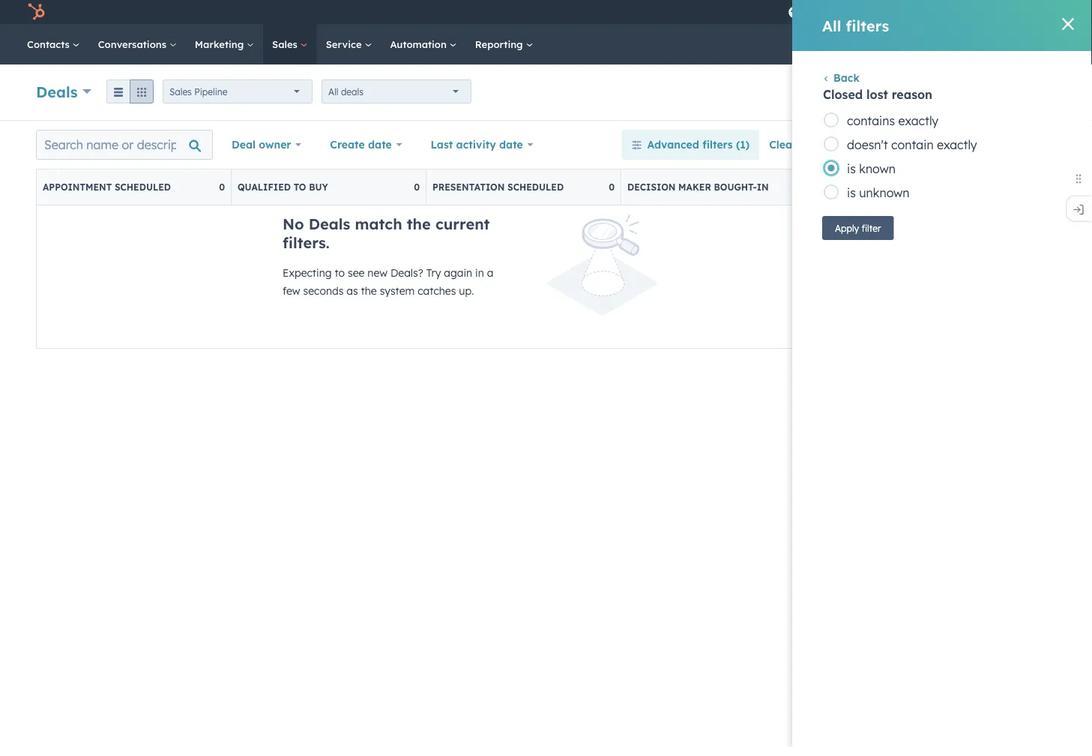 Task type: vqa. For each thing, say whether or not it's contained in the screenshot.
multiple
no



Task type: locate. For each thing, give the bounding box(es) containing it.
0 horizontal spatial to
[[294, 182, 306, 193]]

sales inside popup button
[[170, 86, 192, 97]]

sales left service
[[272, 38, 301, 50]]

in
[[476, 266, 484, 279]]

closed down back button
[[824, 87, 864, 102]]

1 horizontal spatial the
[[407, 215, 431, 233]]

all for all filters
[[823, 16, 842, 35]]

no deals match the current filters.
[[283, 215, 490, 252]]

1 horizontal spatial sales
[[272, 38, 301, 50]]

closed for closed lost reason
[[824, 87, 864, 102]]

all left marketplaces image
[[823, 16, 842, 35]]

all inside button
[[801, 138, 814, 151]]

deals
[[341, 86, 364, 97]]

deals inside no deals match the current filters.
[[309, 215, 351, 233]]

sales left pipeline
[[170, 86, 192, 97]]

company 902 button
[[962, 0, 1073, 24]]

closed for closed won
[[1018, 182, 1055, 193]]

scheduled right presentation
[[508, 182, 564, 193]]

deals inside popup button
[[36, 82, 78, 101]]

to
[[294, 182, 306, 193], [335, 266, 345, 279]]

apply
[[836, 222, 860, 234]]

doesn't
[[848, 137, 889, 152]]

closed
[[824, 87, 864, 102], [1018, 182, 1055, 193]]

0 for qualified to buy
[[414, 182, 420, 193]]

0 horizontal spatial closed
[[824, 87, 864, 102]]

2 scheduled from the left
[[508, 182, 564, 193]]

closed left won
[[1018, 182, 1055, 193]]

buy
[[309, 182, 328, 193]]

presentation
[[433, 182, 505, 193]]

1 vertical spatial is
[[848, 185, 857, 200]]

0 vertical spatial all
[[823, 16, 842, 35]]

seconds
[[303, 284, 344, 297]]

sales pipeline
[[170, 86, 228, 97]]

date right the activity
[[500, 138, 523, 151]]

1 vertical spatial exactly
[[938, 137, 978, 152]]

notifications image
[[939, 7, 953, 20]]

sales
[[272, 38, 301, 50], [170, 86, 192, 97]]

1 is from the top
[[848, 161, 857, 176]]

appointment
[[43, 182, 112, 193]]

scheduled for appointment scheduled
[[115, 182, 171, 193]]

qualified
[[238, 182, 291, 193]]

deals right no
[[309, 215, 351, 233]]

doesn't contain exactly
[[848, 137, 978, 152]]

2 vertical spatial all
[[801, 138, 814, 151]]

1 scheduled from the left
[[115, 182, 171, 193]]

see
[[348, 266, 365, 279]]

scheduled down search name or description search box
[[115, 182, 171, 193]]

settings link
[[911, 4, 930, 20]]

1 horizontal spatial deals
[[309, 215, 351, 233]]

1 vertical spatial the
[[361, 284, 377, 297]]

0 vertical spatial deals
[[36, 82, 78, 101]]

sales pipeline button
[[163, 80, 313, 104]]

deals down contacts link
[[36, 82, 78, 101]]

group
[[107, 80, 154, 104]]

to left see
[[335, 266, 345, 279]]

0 for appointment scheduled
[[219, 182, 225, 193]]

1 horizontal spatial to
[[335, 266, 345, 279]]

company
[[987, 6, 1032, 18]]

the right match
[[407, 215, 431, 233]]

0 horizontal spatial scheduled
[[115, 182, 171, 193]]

all right clear
[[801, 138, 814, 151]]

1 0 from the left
[[219, 182, 225, 193]]

create
[[330, 138, 365, 151]]

all deals button
[[322, 80, 472, 104]]

0 left decision
[[609, 182, 615, 193]]

the
[[407, 215, 431, 233], [361, 284, 377, 297]]

1 vertical spatial closed
[[1018, 182, 1055, 193]]

2 horizontal spatial 0
[[609, 182, 615, 193]]

exactly
[[899, 113, 939, 128], [938, 137, 978, 152]]

catches
[[418, 284, 456, 297]]

advanced filters (1) button
[[622, 130, 760, 160]]

try
[[427, 266, 441, 279]]

deal
[[232, 138, 256, 151]]

0 horizontal spatial deals
[[36, 82, 78, 101]]

scheduled
[[115, 182, 171, 193], [508, 182, 564, 193]]

close image
[[1063, 18, 1075, 30]]

0 horizontal spatial sales
[[170, 86, 192, 97]]

actions
[[877, 138, 915, 151]]

1 vertical spatial all
[[329, 86, 339, 97]]

0 vertical spatial exactly
[[899, 113, 939, 128]]

2 horizontal spatial all
[[823, 16, 842, 35]]

is
[[848, 161, 857, 176], [848, 185, 857, 200]]

all left deals
[[329, 86, 339, 97]]

deals button
[[36, 81, 92, 102]]

sales link
[[263, 24, 317, 65]]

back
[[834, 71, 860, 84]]

1 horizontal spatial all
[[801, 138, 814, 151]]

3 0 from the left
[[609, 182, 615, 193]]

1 date from the left
[[368, 138, 392, 151]]

filters
[[847, 16, 890, 35], [703, 138, 733, 151]]

1 vertical spatial to
[[335, 266, 345, 279]]

notifications button
[[933, 0, 959, 24]]

activity
[[457, 138, 496, 151]]

board
[[843, 138, 874, 151]]

help image
[[889, 7, 902, 20]]

2 date from the left
[[500, 138, 523, 151]]

mateo roberts image
[[971, 5, 984, 19]]

0 vertical spatial the
[[407, 215, 431, 233]]

date
[[368, 138, 392, 151], [500, 138, 523, 151]]

group inside "deals" "banner"
[[107, 80, 154, 104]]

exactly right contain
[[938, 137, 978, 152]]

1 horizontal spatial closed
[[1018, 182, 1055, 193]]

service
[[326, 38, 365, 50]]

exactly up contain
[[899, 113, 939, 128]]

1 horizontal spatial 0
[[414, 182, 420, 193]]

the right as
[[361, 284, 377, 297]]

0 horizontal spatial the
[[361, 284, 377, 297]]

clear all
[[770, 138, 814, 151]]

as
[[347, 284, 358, 297]]

create date
[[330, 138, 392, 151]]

date right create
[[368, 138, 392, 151]]

0 vertical spatial sales
[[272, 38, 301, 50]]

0 horizontal spatial filters
[[703, 138, 733, 151]]

0 vertical spatial filters
[[847, 16, 890, 35]]

actions button
[[843, 80, 909, 104]]

0 left presentation
[[414, 182, 420, 193]]

0 horizontal spatial date
[[368, 138, 392, 151]]

all
[[823, 16, 842, 35], [329, 86, 339, 97], [801, 138, 814, 151]]

1 vertical spatial sales
[[170, 86, 192, 97]]

0 horizontal spatial 0
[[219, 182, 225, 193]]

system
[[380, 284, 415, 297]]

all inside popup button
[[329, 86, 339, 97]]

is down is known
[[848, 185, 857, 200]]

1 vertical spatial filters
[[703, 138, 733, 151]]

0 vertical spatial to
[[294, 182, 306, 193]]

1 horizontal spatial filters
[[847, 16, 890, 35]]

menu
[[787, 0, 1075, 24]]

no
[[283, 215, 304, 233]]

import button
[[918, 80, 973, 104]]

reporting
[[475, 38, 526, 50]]

0
[[219, 182, 225, 193], [414, 182, 420, 193], [609, 182, 615, 193]]

0 vertical spatial is
[[848, 161, 857, 176]]

expecting
[[283, 266, 332, 279]]

to left buy
[[294, 182, 306, 193]]

is up contract
[[848, 161, 857, 176]]

won
[[1058, 182, 1081, 193]]

filters inside button
[[703, 138, 733, 151]]

1 horizontal spatial scheduled
[[508, 182, 564, 193]]

0 vertical spatial closed
[[824, 87, 864, 102]]

1 vertical spatial deals
[[309, 215, 351, 233]]

to inside expecting to see new deals? try again in a few seconds as the system catches up.
[[335, 266, 345, 279]]

known
[[860, 161, 896, 176]]

is for is known
[[848, 161, 857, 176]]

2 0 from the left
[[414, 182, 420, 193]]

sent
[[876, 182, 901, 193]]

1 horizontal spatial date
[[500, 138, 523, 151]]

owner
[[259, 138, 291, 151]]

2 is from the top
[[848, 185, 857, 200]]

match
[[355, 215, 403, 233]]

0 left qualified
[[219, 182, 225, 193]]

contract sent
[[823, 182, 901, 193]]

unknown
[[860, 185, 910, 200]]

(1)
[[737, 138, 750, 151]]

appointment scheduled
[[43, 182, 171, 193]]

0 horizontal spatial all
[[329, 86, 339, 97]]



Task type: describe. For each thing, give the bounding box(es) containing it.
upgrade image
[[788, 6, 802, 20]]

search button
[[1054, 32, 1079, 57]]

902
[[1034, 6, 1051, 18]]

contains
[[848, 113, 896, 128]]

deals banner
[[36, 76, 1057, 105]]

qualified to buy
[[238, 182, 328, 193]]

last activity date button
[[421, 130, 544, 160]]

deal owner
[[232, 138, 291, 151]]

advanced filters (1)
[[648, 138, 750, 151]]

conversations link
[[89, 24, 186, 65]]

actions
[[856, 87, 887, 98]]

marketplaces button
[[848, 0, 880, 24]]

board actions button
[[824, 130, 943, 160]]

date inside popup button
[[500, 138, 523, 151]]

sales for sales
[[272, 38, 301, 50]]

reporting link
[[466, 24, 543, 65]]

conversations
[[98, 38, 169, 50]]

filters for advanced
[[703, 138, 733, 151]]

lost
[[867, 87, 889, 102]]

marketing
[[195, 38, 247, 50]]

is known
[[848, 161, 896, 176]]

closed won
[[1018, 182, 1081, 193]]

upgrade
[[805, 7, 845, 19]]

filter
[[862, 222, 882, 234]]

contacts link
[[18, 24, 89, 65]]

up.
[[459, 284, 474, 297]]

marketplaces image
[[857, 7, 871, 20]]

closed lost reason
[[824, 87, 933, 102]]

reason
[[892, 87, 933, 102]]

in
[[757, 182, 769, 193]]

the inside no deals match the current filters.
[[407, 215, 431, 233]]

automation link
[[381, 24, 466, 65]]

hubspot link
[[18, 3, 56, 21]]

the inside expecting to see new deals? try again in a few seconds as the system catches up.
[[361, 284, 377, 297]]

pipeline
[[194, 86, 228, 97]]

search image
[[1061, 39, 1072, 50]]

to for expecting
[[335, 266, 345, 279]]

deals?
[[391, 266, 424, 279]]

last
[[431, 138, 453, 151]]

to for qualified
[[294, 182, 306, 193]]

date inside popup button
[[368, 138, 392, 151]]

few
[[283, 284, 300, 297]]

is for is unknown
[[848, 185, 857, 200]]

menu containing company 902
[[787, 0, 1075, 24]]

apply filter button
[[823, 216, 894, 240]]

0 for presentation scheduled
[[609, 182, 615, 193]]

settings image
[[914, 6, 928, 20]]

bought-
[[715, 182, 757, 193]]

help button
[[883, 0, 908, 24]]

deal owner button
[[222, 130, 311, 160]]

new
[[368, 266, 388, 279]]

maker
[[679, 182, 712, 193]]

import
[[931, 87, 961, 98]]

scheduled for presentation scheduled
[[508, 182, 564, 193]]

last activity date
[[431, 138, 523, 151]]

expecting to see new deals? try again in a few seconds as the system catches up.
[[283, 266, 494, 297]]

back button
[[823, 71, 860, 84]]

all deals
[[329, 86, 364, 97]]

Search HubSpot search field
[[882, 32, 1066, 57]]

decision
[[628, 182, 676, 193]]

Search name or description search field
[[36, 130, 213, 160]]

apply filter
[[836, 222, 882, 234]]

create date button
[[320, 130, 412, 160]]

presentation scheduled
[[433, 182, 564, 193]]

is unknown
[[848, 185, 910, 200]]

marketing link
[[186, 24, 263, 65]]

hubspot image
[[27, 3, 45, 21]]

contain
[[892, 137, 934, 152]]

current
[[436, 215, 490, 233]]

all for all deals
[[329, 86, 339, 97]]

sales for sales pipeline
[[170, 86, 192, 97]]

board actions
[[843, 138, 915, 151]]

clear
[[770, 138, 798, 151]]

again
[[444, 266, 473, 279]]

company 902
[[987, 6, 1051, 18]]

filters.
[[283, 233, 330, 252]]

clear all button
[[760, 130, 824, 160]]

advanced
[[648, 138, 700, 151]]

contacts
[[27, 38, 73, 50]]

all filters
[[823, 16, 890, 35]]

decision maker bought-in
[[628, 182, 769, 193]]

contract
[[823, 182, 874, 193]]

automation
[[390, 38, 450, 50]]

filters for all
[[847, 16, 890, 35]]



